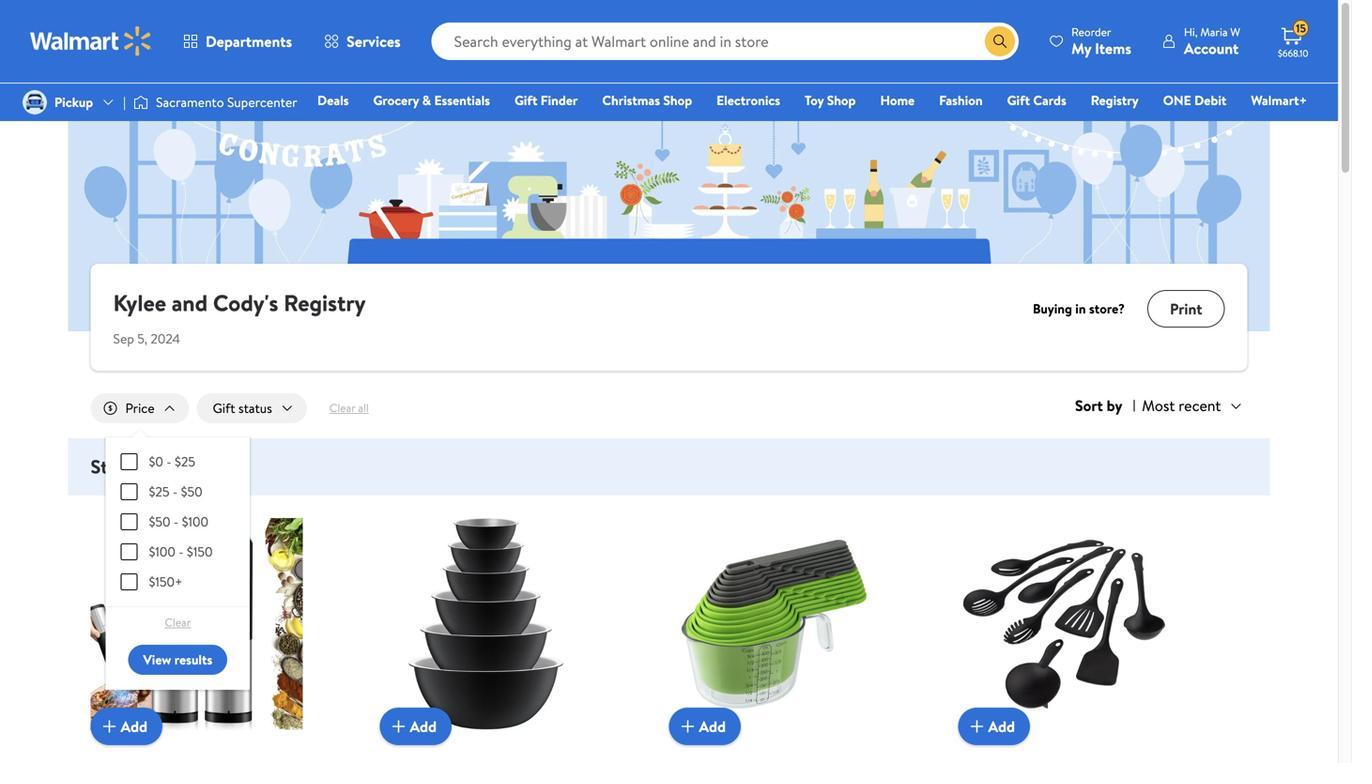 Task type: locate. For each thing, give the bounding box(es) containing it.
&
[[422, 91, 431, 109]]

debit
[[1195, 91, 1227, 109]]

clear button
[[128, 608, 228, 638]]

 image for sacramento supercenter
[[133, 93, 148, 112]]

recent
[[1179, 395, 1222, 416]]

results
[[174, 651, 213, 669]]

fashion
[[940, 91, 983, 109]]

one debit link
[[1155, 90, 1236, 110]]

add for add to cart image for 'tinana mixing bowls set: 6 piece stainless steel mixing bowls, metal nesting storage bowls for kitchen, size 8, 5, 4, 3, 1.5, 0.75 qt, great for prep, baking, serving-black' image
[[410, 717, 437, 737]]

gift for gift cards
[[1008, 91, 1030, 109]]

- for $25
[[173, 483, 178, 501]]

1 horizontal spatial gift
[[515, 91, 538, 109]]

 image
[[23, 90, 47, 115], [133, 93, 148, 112]]

2 shop from the left
[[827, 91, 856, 109]]

gift
[[515, 91, 538, 109], [1008, 91, 1030, 109], [213, 399, 235, 418]]

Walmart Site-Wide search field
[[432, 23, 1019, 60]]

clear inside clear button
[[165, 615, 191, 631]]

1 add to cart image from the left
[[98, 716, 121, 738]]

add button
[[91, 708, 163, 746], [380, 708, 452, 746], [669, 708, 741, 746], [959, 708, 1031, 746]]

$100 up $150
[[182, 513, 208, 531]]

add
[[121, 717, 148, 737], [410, 717, 437, 737], [699, 717, 726, 737], [989, 717, 1015, 737]]

3 add to cart image from the left
[[677, 716, 699, 738]]

1 horizontal spatial $25
[[175, 453, 195, 471]]

account
[[1184, 38, 1239, 59]]

add to cart image for cocobela 2 pack electric salt and pepper grinder set battery operated auto mill, stainless steel automatic shaker with light,one hand automatic operation,black image
[[98, 716, 121, 738]]

clear left all
[[330, 400, 356, 416]]

$25
[[175, 453, 195, 471], [149, 483, 170, 501]]

clear all
[[330, 400, 369, 416]]

cards
[[1034, 91, 1067, 109]]

registry right the cody's
[[284, 287, 366, 319]]

kylee and cody's registry
[[113, 287, 366, 319]]

clear inside clear all button
[[330, 400, 356, 416]]

$100
[[182, 513, 208, 531], [149, 543, 176, 561]]

home link
[[872, 90, 924, 110]]

$150
[[187, 543, 213, 561]]

1 horizontal spatial add to cart image
[[387, 716, 410, 738]]

pickup
[[54, 93, 93, 111]]

1 add button from the left
[[91, 708, 163, 746]]

- down $0 - $25
[[173, 483, 178, 501]]

4 add button from the left
[[959, 708, 1031, 746]]

$50 - $100 checkbox
[[121, 514, 138, 531]]

15
[[1296, 20, 1307, 36]]

shop for christmas shop
[[664, 91, 692, 109]]

hi, maria w account
[[1184, 24, 1241, 59]]

 image left pickup
[[23, 90, 47, 115]]

-
[[166, 453, 172, 471], [173, 483, 178, 501], [174, 513, 179, 531], [179, 543, 184, 561]]

3 add from the left
[[699, 717, 726, 737]]

prep solutions 15 piece magnetic measuring set image
[[669, 519, 882, 731]]

0 horizontal spatial registry
[[284, 287, 366, 319]]

add button for mainstays 8-piece nylon kitchen utensil set with connector ring, black plastic image on the bottom right of page
[[959, 708, 1031, 746]]

0 horizontal spatial add to cart image
[[98, 716, 121, 738]]

$50 right $50 - $100 option
[[149, 513, 170, 531]]

clear for clear all
[[330, 400, 356, 416]]

0 vertical spatial registry
[[1091, 91, 1139, 109]]

view
[[143, 651, 171, 669]]

1 vertical spatial $100
[[149, 543, 176, 561]]

$25 down needed
[[149, 483, 170, 501]]

gift left finder
[[515, 91, 538, 109]]

add to cart image
[[98, 716, 121, 738], [387, 716, 410, 738], [677, 716, 699, 738]]

0 horizontal spatial $25
[[149, 483, 170, 501]]

1 vertical spatial registry
[[284, 287, 366, 319]]

registry down items
[[1091, 91, 1139, 109]]

view results button
[[128, 646, 228, 676]]

0 vertical spatial $50
[[181, 483, 203, 501]]

gift finder link
[[506, 90, 586, 110]]

$25 right the $0
[[175, 453, 195, 471]]

Search search field
[[432, 23, 1019, 60]]

$50 - $100
[[149, 513, 208, 531]]

tinana mixing bowls set: 6 piece stainless steel mixing bowls, metal nesting storage bowls for kitchen, size 8, 5, 4, 3, 1.5, 0.75 qt, great for prep, baking, serving-black image
[[380, 519, 592, 731]]

shop for toy shop
[[827, 91, 856, 109]]

clear
[[330, 400, 356, 416], [165, 615, 191, 631]]

1 horizontal spatial  image
[[133, 93, 148, 112]]

1 horizontal spatial clear
[[330, 400, 356, 416]]

registry
[[1091, 91, 1139, 109], [284, 287, 366, 319]]

add group
[[91, 519, 357, 764], [380, 519, 647, 764], [669, 519, 936, 764], [959, 519, 1225, 764]]

one debit
[[1164, 91, 1227, 109]]

christmas shop link
[[594, 90, 701, 110]]

$50
[[181, 483, 203, 501], [149, 513, 170, 531]]

add button for prep solutions 15 piece magnetic measuring set image
[[669, 708, 741, 746]]

services
[[347, 31, 401, 52]]

0 horizontal spatial clear
[[165, 615, 191, 631]]

2 add group from the left
[[380, 519, 647, 764]]

deals
[[318, 91, 349, 109]]

most
[[1142, 395, 1175, 416]]

1 horizontal spatial shop
[[827, 91, 856, 109]]

$100 up $150+ at the bottom left of the page
[[149, 543, 176, 561]]

gift left cards
[[1008, 91, 1030, 109]]

0 horizontal spatial  image
[[23, 90, 47, 115]]

sep 5, 2024
[[113, 330, 180, 348]]

electronics link
[[708, 90, 789, 110]]

print
[[1170, 299, 1203, 319]]

registry inside registry link
[[1091, 91, 1139, 109]]

- left $150
[[179, 543, 184, 561]]

gift finder
[[515, 91, 578, 109]]

price button
[[91, 394, 189, 424]]

$25 - $50
[[149, 483, 203, 501]]

0 vertical spatial clear
[[330, 400, 356, 416]]

gift inside dropdown button
[[213, 399, 235, 418]]

my
[[1072, 38, 1092, 59]]

4 add from the left
[[989, 717, 1015, 737]]

2 add to cart image from the left
[[387, 716, 410, 738]]

$50 down ( on the left bottom
[[181, 483, 203, 501]]

0 horizontal spatial gift
[[213, 399, 235, 418]]

1 horizontal spatial $100
[[182, 513, 208, 531]]

grocery
[[373, 91, 419, 109]]

$0 - $25
[[149, 453, 195, 471]]

$25 - $50 checkbox
[[121, 484, 138, 501]]

view results
[[143, 651, 213, 669]]

gift left status at the left bottom of the page
[[213, 399, 235, 418]]

- right the $0
[[166, 453, 172, 471]]

1 vertical spatial $50
[[149, 513, 170, 531]]

 image right | on the left of the page
[[133, 93, 148, 112]]

sep
[[113, 330, 134, 348]]

2 add button from the left
[[380, 708, 452, 746]]

1 horizontal spatial registry
[[1091, 91, 1139, 109]]

1 vertical spatial $25
[[149, 483, 170, 501]]

still needed (
[[91, 454, 200, 480]]

2 add from the left
[[410, 717, 437, 737]]

2 horizontal spatial gift
[[1008, 91, 1030, 109]]

kylee
[[113, 287, 166, 319]]

0 horizontal spatial shop
[[664, 91, 692, 109]]

shop
[[664, 91, 692, 109], [827, 91, 856, 109]]

shop right christmas
[[664, 91, 692, 109]]

- down $25 - $50
[[174, 513, 179, 531]]

add to cart image for prep solutions 15 piece magnetic measuring set image
[[677, 716, 699, 738]]

buying in store?
[[1033, 300, 1125, 318]]

3 add button from the left
[[669, 708, 741, 746]]

clear up view results
[[165, 615, 191, 631]]

gift status
[[213, 399, 272, 418]]

gift cards link
[[999, 90, 1075, 110]]

shop right toy at right top
[[827, 91, 856, 109]]

sort by
[[1075, 396, 1123, 416]]

all
[[358, 400, 369, 416]]

$0
[[149, 453, 163, 471]]

0 vertical spatial $25
[[175, 453, 195, 471]]

1 vertical spatial clear
[[165, 615, 191, 631]]

4 add group from the left
[[959, 519, 1225, 764]]

1 horizontal spatial $50
[[181, 483, 203, 501]]

2 horizontal spatial add to cart image
[[677, 716, 699, 738]]

gift for gift status
[[213, 399, 235, 418]]

1 shop from the left
[[664, 91, 692, 109]]

in
[[1076, 300, 1086, 318]]

add for cocobela 2 pack electric salt and pepper grinder set battery operated auto mill, stainless steel automatic shaker with light,one hand automatic operation,black image's add to cart image
[[121, 717, 148, 737]]

still
[[91, 454, 122, 480]]

and
[[172, 287, 208, 319]]

1 add from the left
[[121, 717, 148, 737]]

add to cart image for 'tinana mixing bowls set: 6 piece stainless steel mixing bowls, metal nesting storage bowls for kitchen, size 8, 5, 4, 3, 1.5, 0.75 qt, great for prep, baking, serving-black' image
[[387, 716, 410, 738]]

walmart image
[[30, 26, 152, 56]]

price
[[125, 399, 155, 418]]

add button for cocobela 2 pack electric salt and pepper grinder set battery operated auto mill, stainless steel automatic shaker with light,one hand automatic operation,black image
[[91, 708, 163, 746]]



Task type: describe. For each thing, give the bounding box(es) containing it.
hi,
[[1184, 24, 1198, 40]]

reorder
[[1072, 24, 1112, 40]]

registry link
[[1083, 90, 1148, 110]]

$150+
[[149, 573, 183, 591]]

most recent
[[1142, 395, 1222, 416]]

maria
[[1201, 24, 1228, 40]]

store?
[[1090, 300, 1125, 318]]

grocery & essentials
[[373, 91, 490, 109]]

cody's
[[213, 287, 278, 319]]

essentials
[[434, 91, 490, 109]]

1 add group from the left
[[91, 519, 357, 764]]

christmas
[[602, 91, 660, 109]]

items
[[1095, 38, 1132, 59]]

add button for 'tinana mixing bowls set: 6 piece stainless steel mixing bowls, metal nesting storage bowls for kitchen, size 8, 5, 4, 3, 1.5, 0.75 qt, great for prep, baking, serving-black' image
[[380, 708, 452, 746]]

clear all button
[[315, 394, 384, 424]]

deals link
[[309, 90, 357, 110]]

needed
[[127, 454, 187, 480]]

walmart+ link
[[1243, 90, 1316, 110]]

cocobela 2 pack electric salt and pepper grinder set battery operated auto mill, stainless steel automatic shaker with light,one hand automatic operation,black image
[[91, 519, 303, 731]]

toy shop
[[805, 91, 856, 109]]

toy
[[805, 91, 824, 109]]

print link
[[1148, 290, 1225, 328]]

departments button
[[167, 19, 308, 64]]

home
[[881, 91, 915, 109]]

 image for pickup
[[23, 90, 47, 115]]

$100 - $150
[[149, 543, 213, 561]]

$150+ checkbox
[[121, 574, 138, 591]]

|
[[123, 93, 126, 111]]

christmas shop
[[602, 91, 692, 109]]

0 vertical spatial $100
[[182, 513, 208, 531]]

clear for clear
[[165, 615, 191, 631]]

by
[[1107, 396, 1123, 416]]

reorder my items
[[1072, 24, 1132, 59]]

departments
[[206, 31, 292, 52]]

sort
[[1075, 396, 1104, 416]]

supercenter
[[227, 93, 297, 111]]

- for $100
[[179, 543, 184, 561]]

$0 - $25 checkbox
[[121, 454, 138, 471]]

$100 - $150 checkbox
[[121, 544, 138, 561]]

most recent button
[[1135, 394, 1248, 418]]

services button
[[308, 19, 417, 64]]

3 add group from the left
[[669, 519, 936, 764]]

- for $0
[[166, 453, 172, 471]]

search icon image
[[993, 34, 1008, 49]]

grocery & essentials link
[[365, 90, 499, 110]]

buying
[[1033, 300, 1073, 318]]

gift for gift finder
[[515, 91, 538, 109]]

electronics
[[717, 91, 781, 109]]

toy shop link
[[797, 90, 865, 110]]

status
[[238, 399, 272, 418]]

add to cart image
[[966, 716, 989, 738]]

sacramento supercenter
[[156, 93, 297, 111]]

one
[[1164, 91, 1192, 109]]

sacramento
[[156, 93, 224, 111]]

w
[[1231, 24, 1241, 40]]

add for add to cart icon
[[989, 717, 1015, 737]]

$668.10
[[1278, 47, 1309, 60]]

fashion link
[[931, 90, 992, 110]]

finder
[[541, 91, 578, 109]]

0 horizontal spatial $100
[[149, 543, 176, 561]]

5,
[[137, 330, 148, 348]]

gift status button
[[197, 394, 307, 424]]

0 horizontal spatial $50
[[149, 513, 170, 531]]

- for $50
[[174, 513, 179, 531]]

mainstays 8-piece nylon kitchen utensil set with connector ring, black plastic image
[[959, 519, 1171, 731]]

(
[[195, 457, 200, 477]]

2024
[[151, 330, 180, 348]]

walmart+
[[1252, 91, 1308, 109]]

gift cards
[[1008, 91, 1067, 109]]

add for prep solutions 15 piece magnetic measuring set image's add to cart image
[[699, 717, 726, 737]]



Task type: vqa. For each thing, say whether or not it's contained in the screenshot.
The Gift within the 'Gift Cards' LINK
no



